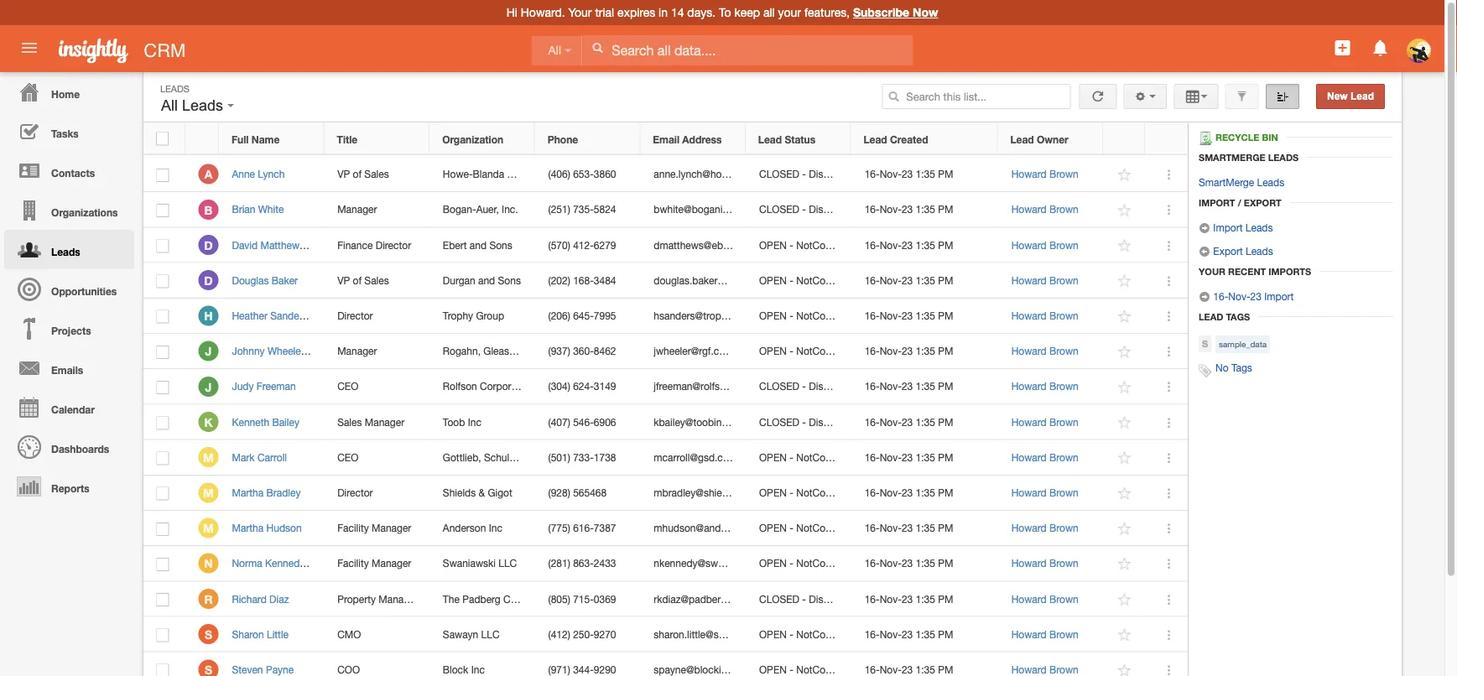 Task type: vqa. For each thing, say whether or not it's contained in the screenshot.


Task type: locate. For each thing, give the bounding box(es) containing it.
ceo cell down sales manager
[[325, 440, 430, 476]]

open - notcontacted cell for mcarroll@gsd.com
[[747, 440, 860, 476]]

vp of sales cell down finance director at the top left of the page
[[325, 263, 430, 299]]

1 vertical spatial sales
[[365, 274, 389, 286]]

of
[[353, 168, 362, 180], [353, 274, 362, 286]]

j link down h
[[198, 341, 219, 361]]

0 vertical spatial row
[[144, 123, 1188, 155]]

manager inside n row
[[372, 558, 412, 570]]

ceo inside j row
[[337, 381, 359, 392]]

sharon.little@sawayn.com cell
[[641, 617, 771, 653]]

0 vertical spatial inc
[[468, 416, 482, 428]]

sales
[[365, 168, 389, 180], [365, 274, 389, 286], [337, 416, 362, 428]]

16- for mhudson@andersoninc.com
[[865, 522, 880, 534]]

brown for dmatthews@ebertandsons.com
[[1050, 239, 1079, 251]]

all leads
[[161, 97, 227, 114]]

anderson inc
[[443, 522, 503, 534]]

facility manager for m
[[337, 522, 412, 534]]

howard brown for hsanders@trophygroup.com
[[1012, 310, 1079, 322]]

23 for jfreeman@rolfsoncorp.com
[[902, 381, 913, 392]]

subscribe now link
[[853, 5, 939, 19]]

leads up all leads
[[160, 83, 190, 94]]

13 pm from the top
[[938, 593, 954, 605]]

of down the title
[[353, 168, 362, 180]]

k link
[[198, 412, 219, 432]]

16- inside b row
[[865, 204, 880, 215]]

pm for jfreeman@rolfsoncorp.com
[[938, 381, 954, 392]]

8 howard brown from the top
[[1012, 416, 1079, 428]]

manager for n
[[372, 558, 412, 570]]

10 brown from the top
[[1050, 487, 1079, 499]]

9 1:35 from the top
[[916, 452, 936, 463]]

facility manager cell
[[325, 511, 430, 546], [325, 546, 430, 582]]

8 1:35 from the top
[[916, 416, 936, 428]]

1 d row from the top
[[144, 228, 1188, 263]]

lead left status
[[759, 133, 782, 145]]

6 open - notcontacted 16-nov-23 1:35 pm from the top
[[759, 487, 954, 499]]

0 vertical spatial martha
[[232, 487, 264, 499]]

(570)
[[548, 239, 571, 251]]

d link up h link
[[198, 270, 219, 291]]

- inside k row
[[803, 416, 807, 428]]

0 vertical spatial of
[[353, 168, 362, 180]]

and right durgan
[[478, 274, 495, 286]]

sales manager cell
[[325, 405, 430, 440]]

brown inside b row
[[1050, 204, 1079, 215]]

s down lead tags
[[1203, 339, 1209, 350]]

all inside button
[[161, 97, 178, 114]]

facility right the hudson
[[337, 522, 369, 534]]

2 disqualified from the top
[[809, 204, 862, 215]]

1 vertical spatial vp of sales
[[337, 274, 389, 286]]

9 howard from the top
[[1012, 452, 1047, 463]]

(412) 250-9270 cell
[[536, 617, 641, 653]]

&
[[479, 487, 485, 499]]

leads up export leads
[[1246, 222, 1274, 233]]

open for jwheeler@rgf.com
[[759, 345, 787, 357]]

j row
[[144, 334, 1188, 369], [144, 369, 1188, 405]]

howard brown link for dmatthews@ebertandsons.com
[[1012, 239, 1079, 251]]

1 vertical spatial vp
[[337, 274, 350, 286]]

inc right block at the bottom of the page
[[471, 664, 485, 676]]

nkennedy@swaniawskillc.com cell
[[641, 546, 790, 582]]

open up mhudson@andersoninc.com
[[759, 487, 787, 499]]

open - notcontacted cell
[[747, 228, 860, 263], [747, 263, 860, 299], [747, 299, 860, 334], [747, 334, 860, 369], [747, 440, 860, 476], [747, 476, 860, 511], [747, 511, 860, 546], [747, 546, 860, 582], [747, 617, 860, 653], [747, 653, 860, 676]]

all down the crm
[[161, 97, 178, 114]]

16- inside s row
[[865, 629, 880, 640]]

sales inside a row
[[365, 168, 389, 180]]

(501)
[[548, 452, 571, 463]]

1 horizontal spatial your
[[1199, 266, 1226, 277]]

1 facility manager cell from the top
[[325, 511, 430, 546]]

2 row from the top
[[144, 653, 1188, 676]]

0 vertical spatial facility
[[337, 522, 369, 534]]

16-nov-23 1:35 pm cell for dmatthews@ebertandsons.com
[[852, 228, 999, 263]]

durgan and sons cell
[[430, 263, 536, 299]]

(202) 168-3484 cell
[[536, 263, 641, 299]]

6 follow image from the top
[[1117, 415, 1133, 431]]

cmo cell
[[325, 617, 430, 653]]

vp of sales cell down the title
[[325, 157, 430, 192]]

0 vertical spatial circle arrow right image
[[1199, 222, 1211, 234]]

facility for n
[[337, 558, 369, 570]]

3 pm from the top
[[938, 239, 954, 251]]

733-
[[573, 452, 594, 463]]

property manager
[[337, 593, 418, 605]]

open down 'hsanders@trophygroup.com'
[[759, 345, 787, 357]]

8 pm from the top
[[938, 416, 954, 428]]

swaniawski llc cell
[[430, 546, 536, 582]]

1 vertical spatial ceo
[[337, 452, 359, 463]]

(206) 645-7995 cell
[[536, 299, 641, 334]]

9 howard brown link from the top
[[1012, 452, 1079, 463]]

howard brown for jwheeler@rgf.com
[[1012, 345, 1079, 357]]

(971)
[[548, 664, 571, 676]]

disqualified for a
[[809, 168, 862, 180]]

- inside a row
[[803, 168, 807, 180]]

brown inside k row
[[1050, 416, 1079, 428]]

1 vertical spatial j link
[[198, 377, 219, 397]]

3 open - notcontacted cell from the top
[[747, 299, 860, 334]]

open - notcontacted 16-nov-23 1:35 pm inside n row
[[759, 558, 954, 570]]

1 vertical spatial facility manager
[[337, 558, 412, 570]]

- inside n row
[[790, 558, 794, 570]]

3 open from the top
[[759, 310, 787, 322]]

9 pm from the top
[[938, 452, 954, 463]]

1 vertical spatial d
[[204, 274, 213, 288]]

4 open from the top
[[759, 345, 787, 357]]

863-
[[573, 558, 594, 570]]

notcontacted inside n row
[[797, 558, 860, 570]]

1 vertical spatial director
[[337, 310, 373, 322]]

howard for anne.lynch@howeblanda.com
[[1012, 168, 1047, 180]]

14 1:35 from the top
[[916, 629, 936, 640]]

lead left the owner
[[1011, 133, 1034, 145]]

3 m link from the top
[[198, 518, 219, 538]]

bwhite@boganinc.com
[[654, 204, 756, 215]]

howard inside row
[[1012, 664, 1047, 676]]

smartmerge up /
[[1199, 176, 1255, 188]]

2 vertical spatial llc
[[481, 629, 500, 640]]

14 brown from the top
[[1050, 629, 1079, 640]]

23 for nkennedy@swaniawskillc.com
[[902, 558, 913, 570]]

1 j link from the top
[[198, 341, 219, 361]]

10 open - notcontacted cell from the top
[[747, 653, 860, 676]]

16- for hsanders@trophygroup.com
[[865, 310, 880, 322]]

open down bwhite@boganinc.com closed - disqualified 16-nov-23 1:35 pm
[[759, 239, 787, 251]]

(406) 653-3860
[[548, 168, 616, 180]]

llc right sawayn
[[481, 629, 500, 640]]

howard brown inside s row
[[1012, 629, 1079, 640]]

lead left created
[[864, 133, 888, 145]]

inc for k
[[468, 416, 482, 428]]

closed - disqualified 16-nov-23 1:35 pm inside a row
[[759, 168, 954, 180]]

9 notcontacted from the top
[[797, 629, 860, 640]]

smartmerge down recycle
[[1199, 152, 1266, 163]]

howard inside h row
[[1012, 310, 1047, 322]]

manager cell
[[325, 192, 430, 228], [325, 334, 430, 369]]

follow image
[[1117, 309, 1133, 325], [1117, 344, 1133, 360], [1117, 450, 1133, 466], [1117, 486, 1133, 502], [1117, 557, 1133, 573], [1117, 627, 1133, 643], [1117, 663, 1133, 676]]

circle arrow right image up lead tags
[[1199, 291, 1211, 303]]

0 vertical spatial sales
[[365, 168, 389, 180]]

open - notcontacted cell for mbradley@shieldsgigot.com
[[747, 476, 860, 511]]

closed for a
[[759, 168, 800, 180]]

2 vp from the top
[[337, 274, 350, 286]]

8 open - notcontacted 16-nov-23 1:35 pm from the top
[[759, 558, 954, 570]]

3484
[[594, 274, 616, 286]]

director cell down finance director cell
[[325, 299, 430, 334]]

circle arrow right image up circle arrow left icon
[[1199, 222, 1211, 234]]

notcontacted for douglas.baker@durganandsons.com
[[797, 274, 860, 286]]

inc right toob
[[468, 416, 482, 428]]

lead for lead created
[[864, 133, 888, 145]]

sons for ebert and sons
[[490, 239, 513, 251]]

j
[[205, 345, 212, 358], [205, 380, 212, 394]]

s
[[1203, 339, 1209, 350], [205, 628, 212, 642]]

contacts
[[51, 167, 95, 179]]

1 vertical spatial sons
[[498, 274, 521, 286]]

m link left martha bradley
[[198, 483, 219, 503]]

jwheeler@rgf.com cell
[[641, 334, 747, 369]]

brown for mcarroll@gsd.com
[[1050, 452, 1079, 463]]

0 vertical spatial ceo
[[337, 381, 359, 392]]

9 open - notcontacted 16-nov-23 1:35 pm from the top
[[759, 629, 954, 640]]

facility inside n row
[[337, 558, 369, 570]]

16- inside h row
[[865, 310, 880, 322]]

0 vertical spatial export
[[1244, 197, 1282, 208]]

5 notcontacted from the top
[[797, 452, 860, 463]]

hsanders@trophygroup.com
[[654, 310, 781, 322]]

disqualified inside a row
[[809, 168, 862, 180]]

0 vertical spatial smartmerge
[[1199, 152, 1266, 163]]

brown for douglas.baker@durganandsons.com
[[1050, 274, 1079, 286]]

pm inside s row
[[938, 629, 954, 640]]

heather sanders link
[[232, 310, 316, 322]]

d down b on the top of page
[[204, 238, 213, 252]]

1:35 for mhudson@andersoninc.com
[[916, 522, 936, 534]]

manager cell up sales manager
[[325, 334, 430, 369]]

import up "export leads" link
[[1214, 222, 1243, 233]]

j link left judy
[[198, 377, 219, 397]]

0 horizontal spatial s
[[205, 628, 212, 642]]

0 horizontal spatial export
[[1214, 245, 1243, 257]]

23 inside k row
[[902, 416, 913, 428]]

(501) 733-1738 cell
[[536, 440, 641, 476]]

brown for jwheeler@rgf.com
[[1050, 345, 1079, 357]]

howard brown inside a row
[[1012, 168, 1079, 180]]

follow image inside k row
[[1117, 415, 1133, 431]]

- inside h row
[[790, 310, 794, 322]]

m link for mark carroll
[[198, 447, 219, 468]]

home link
[[4, 72, 134, 112]]

vp inside d row
[[337, 274, 350, 286]]

organizations link
[[4, 191, 134, 230]]

2 1:35 from the top
[[916, 204, 936, 215]]

s down r
[[205, 628, 212, 642]]

2 open from the top
[[759, 274, 787, 286]]

judy
[[232, 381, 254, 392]]

durgan and sons
[[443, 274, 521, 286]]

0 vertical spatial closed - disqualified 16-nov-23 1:35 pm
[[759, 168, 954, 180]]

of inside a row
[[353, 168, 362, 180]]

howard brown inside n row
[[1012, 558, 1079, 570]]

d for david matthews
[[204, 238, 213, 252]]

r row
[[144, 582, 1188, 617]]

vp of sales cell for a
[[325, 157, 430, 192]]

3 howard from the top
[[1012, 239, 1047, 251]]

1:35 for nkennedy@swaniawskillc.com
[[916, 558, 936, 570]]

7 brown from the top
[[1050, 381, 1079, 392]]

howard inside a row
[[1012, 168, 1047, 180]]

1 vertical spatial manager cell
[[325, 334, 430, 369]]

3 closed - disqualified cell from the top
[[747, 369, 862, 405]]

2 j from the top
[[205, 380, 212, 394]]

llc inside s row
[[481, 629, 500, 640]]

row
[[144, 123, 1188, 155], [144, 653, 1188, 676]]

16- for dmatthews@ebertandsons.com
[[865, 239, 880, 251]]

open up rkdiaz@padbergh.com closed - disqualified 16-nov-23 1:35 pm
[[759, 558, 787, 570]]

0 vertical spatial import
[[1199, 197, 1236, 208]]

sales up finance director at the top left of the page
[[365, 168, 389, 180]]

closed - disqualified 16-nov-23 1:35 pm for a
[[759, 168, 954, 180]]

23 for jwheeler@rgf.com
[[902, 345, 913, 357]]

created
[[890, 133, 929, 145]]

sons down inc.
[[490, 239, 513, 251]]

toob inc cell
[[430, 405, 536, 440]]

circle arrow right image
[[1199, 222, 1211, 234], [1199, 291, 1211, 303]]

trial
[[595, 5, 615, 19]]

howard for nkennedy@swaniawskillc.com
[[1012, 558, 1047, 570]]

nov- for sharon.little@sawayn.com
[[880, 629, 902, 640]]

(971) 344-9290 cell
[[536, 653, 641, 676]]

23 inside h row
[[902, 310, 913, 322]]

days.
[[688, 5, 716, 19]]

1 director cell from the top
[[325, 299, 430, 334]]

kenneth bailey link
[[232, 416, 308, 428]]

nov- for mbradley@shieldsgigot.com
[[880, 487, 902, 499]]

3 howard brown from the top
[[1012, 239, 1079, 251]]

vp down the title
[[337, 168, 350, 180]]

ceo down sales manager
[[337, 452, 359, 463]]

lead owner
[[1011, 133, 1069, 145]]

facility manager
[[337, 522, 412, 534], [337, 558, 412, 570]]

norma kennedy link
[[232, 558, 313, 570]]

nov- for jfreeman@rolfsoncorp.com
[[880, 381, 902, 392]]

sons for durgan and sons
[[498, 274, 521, 286]]

open inside s row
[[759, 629, 787, 640]]

0 vertical spatial all
[[548, 44, 561, 57]]

vp of sales down finance
[[337, 274, 389, 286]]

inc inside cell
[[468, 416, 482, 428]]

notcontacted inside s row
[[797, 629, 860, 640]]

notifications image
[[1371, 38, 1391, 58]]

5 open - notcontacted cell from the top
[[747, 440, 860, 476]]

rkdiaz@padbergh.com closed - disqualified 16-nov-23 1:35 pm
[[654, 593, 954, 605]]

manager for m
[[372, 522, 412, 534]]

m row
[[144, 440, 1188, 476], [144, 476, 1188, 511], [144, 511, 1188, 546]]

2 howard brown from the top
[[1012, 204, 1079, 215]]

1 vertical spatial smartmerge
[[1199, 176, 1255, 188]]

llc right "swaniawski"
[[499, 558, 517, 570]]

1 vertical spatial circle arrow right image
[[1199, 291, 1211, 303]]

open for mcarroll@gsd.com
[[759, 452, 787, 463]]

sales down finance director cell
[[365, 274, 389, 286]]

1 vertical spatial row
[[144, 653, 1188, 676]]

1 m link from the top
[[198, 447, 219, 468]]

reports link
[[4, 467, 134, 506]]

howard brown inside r row
[[1012, 593, 1079, 605]]

8 follow image from the top
[[1117, 592, 1133, 608]]

notcontacted for mbradley@shieldsgigot.com
[[797, 487, 860, 499]]

h row
[[144, 299, 1188, 334]]

0 vertical spatial director cell
[[325, 299, 430, 334]]

5 closed from the top
[[759, 593, 800, 605]]

0 vertical spatial m
[[203, 451, 214, 465]]

None checkbox
[[156, 132, 169, 146], [156, 204, 169, 217], [156, 275, 169, 288], [156, 310, 169, 324], [156, 594, 169, 607], [156, 629, 169, 642], [156, 664, 169, 676], [156, 132, 169, 146], [156, 204, 169, 217], [156, 275, 169, 288], [156, 310, 169, 324], [156, 594, 169, 607], [156, 629, 169, 642], [156, 664, 169, 676]]

navigation
[[0, 72, 134, 506]]

your down circle arrow left icon
[[1199, 266, 1226, 277]]

1 vertical spatial import
[[1214, 222, 1243, 233]]

16-
[[865, 168, 880, 180], [865, 204, 880, 215], [865, 239, 880, 251], [865, 274, 880, 286], [1214, 290, 1229, 302], [865, 310, 880, 322], [865, 345, 880, 357], [865, 381, 880, 392], [865, 416, 880, 428], [865, 452, 880, 463], [865, 487, 880, 499], [865, 522, 880, 534], [865, 558, 880, 570], [865, 593, 880, 605], [865, 629, 880, 640], [865, 664, 880, 676]]

howard brown inside h row
[[1012, 310, 1079, 322]]

j left judy
[[205, 380, 212, 394]]

howard brown for kbailey@toobinc.com
[[1012, 416, 1079, 428]]

howard for hsanders@trophygroup.com
[[1012, 310, 1047, 322]]

12 howard from the top
[[1012, 558, 1047, 570]]

(937)
[[548, 345, 571, 357]]

follow image for mhudson@andersoninc.com
[[1117, 521, 1133, 537]]

1 d link from the top
[[198, 235, 219, 255]]

gottlieb, schultz and d'amore cell
[[430, 440, 580, 476]]

row group containing a
[[144, 157, 1188, 676]]

1 martha from the top
[[232, 487, 264, 499]]

row up a row
[[144, 123, 1188, 155]]

douglas.baker@durganandsons.com
[[654, 274, 818, 286]]

follow image
[[1117, 167, 1133, 183], [1117, 202, 1133, 218], [1117, 238, 1133, 254], [1117, 273, 1133, 289], [1117, 380, 1133, 395], [1117, 415, 1133, 431], [1117, 521, 1133, 537], [1117, 592, 1133, 608]]

1 horizontal spatial s
[[1203, 339, 1209, 350]]

pm inside k row
[[938, 416, 954, 428]]

open - notcontacted 16-nov-23 1:35 pm inside h row
[[759, 310, 954, 322]]

d row
[[144, 228, 1188, 263], [144, 263, 1188, 299]]

0 vertical spatial llc
[[507, 168, 526, 180]]

follow image inside n row
[[1117, 557, 1133, 573]]

open up spayne@blockinc.com open - notcontacted 16-nov-23 1:35 pm
[[759, 629, 787, 640]]

(805) 715-0369 cell
[[536, 582, 641, 617]]

howard inside n row
[[1012, 558, 1047, 570]]

0 vertical spatial vp
[[337, 168, 350, 180]]

nov- for hsanders@trophygroup.com
[[880, 310, 902, 322]]

llc right blanda
[[507, 168, 526, 180]]

howard brown link for sharon.little@sawayn.com
[[1012, 629, 1079, 640]]

howard inside k row
[[1012, 416, 1047, 428]]

bogan-auer, inc.
[[443, 204, 518, 215]]

23 inside n row
[[902, 558, 913, 570]]

d up h link
[[204, 274, 213, 288]]

pm inside n row
[[938, 558, 954, 570]]

open inside n row
[[759, 558, 787, 570]]

open up nkennedy@swaniawskillc.com
[[759, 522, 787, 534]]

3 follow image from the top
[[1117, 238, 1133, 254]]

closed - disqualified 16-nov-23 1:35 pm inside j row
[[759, 381, 954, 392]]

1 vertical spatial closed - disqualified 16-nov-23 1:35 pm
[[759, 381, 954, 392]]

pm inside r row
[[938, 593, 954, 605]]

11 pm from the top
[[938, 522, 954, 534]]

brown for kbailey@toobinc.com
[[1050, 416, 1079, 428]]

d link down b on the top of page
[[198, 235, 219, 255]]

rogahn, gleason and farrell cell
[[430, 334, 571, 369]]

16- inside a row
[[865, 168, 880, 180]]

m up the n link on the bottom left of page
[[203, 522, 214, 535]]

a link
[[198, 164, 219, 184]]

rkdiaz@padbergh.com cell
[[641, 582, 755, 617]]

and inside cell
[[470, 239, 487, 251]]

0 vertical spatial your
[[569, 5, 592, 19]]

director cell
[[325, 299, 430, 334], [325, 476, 430, 511]]

0 vertical spatial m link
[[198, 447, 219, 468]]

open up mbradley@shieldsgigot.com
[[759, 452, 787, 463]]

block inc cell
[[430, 653, 536, 676]]

mcarroll@gsd.com
[[654, 452, 738, 463]]

(407) 546-6906 cell
[[536, 405, 641, 440]]

m left mark
[[203, 451, 214, 465]]

11 16-nov-23 1:35 pm cell from the top
[[852, 511, 999, 546]]

1 disqualified from the top
[[809, 168, 862, 180]]

8 howard brown link from the top
[[1012, 416, 1079, 428]]

circle arrow right image inside import leads link
[[1199, 222, 1211, 234]]

manager for k
[[365, 416, 405, 428]]

of inside d row
[[353, 274, 362, 286]]

9 open - notcontacted cell from the top
[[747, 617, 860, 653]]

1 closed - disqualified cell from the top
[[747, 157, 862, 192]]

2 vertical spatial sales
[[337, 416, 362, 428]]

1 vertical spatial d link
[[198, 270, 219, 291]]

all down howard.
[[548, 44, 561, 57]]

show list view filters image
[[1237, 91, 1248, 102]]

0 vertical spatial d
[[204, 238, 213, 252]]

brown inside s row
[[1050, 629, 1079, 640]]

sawayn
[[443, 629, 479, 640]]

import for import leads
[[1214, 222, 1243, 233]]

follow image for anne.lynch@howeblanda.com
[[1117, 167, 1133, 183]]

nov- for nkennedy@swaniawskillc.com
[[880, 558, 902, 570]]

4 disqualified from the top
[[809, 416, 862, 428]]

23 inside a row
[[902, 168, 913, 180]]

brown inside n row
[[1050, 558, 1079, 570]]

b
[[204, 203, 213, 217]]

follow image for nkennedy@swaniawskillc.com
[[1117, 557, 1133, 573]]

director right finance
[[376, 239, 411, 251]]

1:35 inside h row
[[916, 310, 936, 322]]

open inside h row
[[759, 310, 787, 322]]

phone
[[548, 133, 578, 145]]

circle arrow right image inside the 16-nov-23 import link
[[1199, 291, 1211, 303]]

leads down leads
[[1258, 176, 1285, 188]]

8 howard from the top
[[1012, 416, 1047, 428]]

0 vertical spatial j link
[[198, 341, 219, 361]]

and left farrell
[[524, 345, 541, 357]]

sharon.little@sawayn.com
[[654, 629, 771, 640]]

8 notcontacted from the top
[[797, 558, 860, 570]]

11 howard brown from the top
[[1012, 522, 1079, 534]]

open - notcontacted 16-nov-23 1:35 pm for sharon.little@sawayn.com
[[759, 629, 954, 640]]

1 vertical spatial m
[[203, 486, 214, 500]]

2 m from the top
[[203, 486, 214, 500]]

5 follow image from the top
[[1117, 380, 1133, 395]]

1 vertical spatial export
[[1214, 245, 1243, 257]]

howard inside s row
[[1012, 629, 1047, 640]]

0 vertical spatial manager cell
[[325, 192, 430, 228]]

sons up group
[[498, 274, 521, 286]]

howard brown link for nkennedy@swaniawskillc.com
[[1012, 558, 1079, 570]]

now
[[913, 5, 939, 19]]

row down sharon.little@sawayn.com
[[144, 653, 1188, 676]]

norma kennedy
[[232, 558, 305, 570]]

toob
[[443, 416, 465, 428]]

0 vertical spatial ceo cell
[[325, 369, 430, 405]]

2 vertical spatial m
[[203, 522, 214, 535]]

1 j row from the top
[[144, 334, 1188, 369]]

m left martha bradley
[[203, 486, 214, 500]]

vp of sales inside a row
[[337, 168, 389, 180]]

0 vertical spatial s
[[1203, 339, 1209, 350]]

1 vertical spatial martha
[[232, 522, 264, 534]]

1 closed - disqualified 16-nov-23 1:35 pm from the top
[[759, 168, 954, 180]]

6 open from the top
[[759, 487, 787, 499]]

open - notcontacted 16-nov-23 1:35 pm for mhudson@andersoninc.com
[[759, 522, 954, 534]]

property manager cell
[[325, 582, 430, 617]]

notcontacted inside h row
[[797, 310, 860, 322]]

2 director cell from the top
[[325, 476, 430, 511]]

1 circle arrow right image from the top
[[1199, 222, 1211, 234]]

follow image for sharon.little@sawayn.com
[[1117, 627, 1133, 643]]

closed - disqualified cell for b
[[747, 192, 862, 228]]

howard for kbailey@toobinc.com
[[1012, 416, 1047, 428]]

7 open - notcontacted cell from the top
[[747, 511, 860, 546]]

1:35 for kbailey@toobinc.com
[[916, 416, 936, 428]]

- for mcarroll@gsd.com
[[790, 452, 794, 463]]

16-nov-23 1:35 pm cell for mbradley@shieldsgigot.com
[[852, 476, 999, 511]]

2 vertical spatial closed - disqualified 16-nov-23 1:35 pm
[[759, 416, 954, 428]]

brown for jfreeman@rolfsoncorp.com
[[1050, 381, 1079, 392]]

finance
[[337, 239, 373, 251]]

david matthews link
[[232, 239, 313, 251]]

2 follow image from the top
[[1117, 202, 1133, 218]]

0 vertical spatial d link
[[198, 235, 219, 255]]

1 vertical spatial all
[[161, 97, 178, 114]]

5 1:35 from the top
[[916, 310, 936, 322]]

j down h
[[205, 345, 212, 358]]

leads up 'opportunities' link
[[51, 246, 80, 258]]

0 horizontal spatial your
[[569, 5, 592, 19]]

closed inside a row
[[759, 168, 800, 180]]

0 vertical spatial vp of sales cell
[[325, 157, 430, 192]]

16- for jfreeman@rolfsoncorp.com
[[865, 381, 880, 392]]

d row up 'hsanders@trophygroup.com'
[[144, 263, 1188, 299]]

circle arrow right image for 16-nov-23 import
[[1199, 291, 1211, 303]]

keep
[[735, 5, 760, 19]]

1 vertical spatial m link
[[198, 483, 219, 503]]

follow image inside s row
[[1117, 627, 1133, 643]]

r
[[204, 592, 213, 606]]

leads inside all leads button
[[182, 97, 223, 114]]

freeman
[[257, 381, 296, 392]]

howard for douglas.baker@durganandsons.com
[[1012, 274, 1047, 286]]

ceo inside m row
[[337, 452, 359, 463]]

director right bradley
[[337, 487, 373, 499]]

director inside cell
[[376, 239, 411, 251]]

follow image for douglas.baker@durganandsons.com
[[1117, 273, 1133, 289]]

martha hudson
[[232, 522, 302, 534]]

j link
[[198, 341, 219, 361], [198, 377, 219, 397]]

manager inside r row
[[379, 593, 418, 605]]

pm inside a row
[[938, 168, 954, 180]]

11 howard from the top
[[1012, 522, 1047, 534]]

23 for kbailey@toobinc.com
[[902, 416, 913, 428]]

1 vertical spatial of
[[353, 274, 362, 286]]

disqualified for j
[[809, 381, 862, 392]]

closed
[[759, 168, 800, 180], [759, 204, 800, 215], [759, 381, 800, 392], [759, 416, 800, 428], [759, 593, 800, 605]]

organizations
[[51, 206, 118, 218]]

export right /
[[1244, 197, 1282, 208]]

None checkbox
[[156, 169, 169, 182], [156, 239, 169, 253], [156, 346, 169, 359], [156, 381, 169, 394], [156, 416, 169, 430], [156, 452, 169, 465], [156, 487, 169, 501], [156, 523, 169, 536], [156, 558, 169, 572], [156, 169, 169, 182], [156, 239, 169, 253], [156, 346, 169, 359], [156, 381, 169, 394], [156, 416, 169, 430], [156, 452, 169, 465], [156, 487, 169, 501], [156, 523, 169, 536], [156, 558, 169, 572]]

open down douglas.baker@durganandsons.com on the top
[[759, 310, 787, 322]]

brian
[[232, 204, 255, 215]]

nkennedy@swaniawskillc.com
[[654, 558, 790, 570]]

d row down bwhite@boganinc.com
[[144, 228, 1188, 263]]

10 16-nov-23 1:35 pm cell from the top
[[852, 476, 999, 511]]

(281) 863-2433 cell
[[536, 546, 641, 582]]

of down finance
[[353, 274, 362, 286]]

0 vertical spatial facility manager
[[337, 522, 412, 534]]

mhudson@andersoninc.com cell
[[641, 511, 782, 546]]

corporation
[[480, 381, 534, 392]]

12 howard brown link from the top
[[1012, 558, 1079, 570]]

vp of sales down the title
[[337, 168, 389, 180]]

2 notcontacted from the top
[[797, 274, 860, 286]]

m for martha hudson
[[203, 522, 214, 535]]

closed - disqualified cell
[[747, 157, 862, 192], [747, 192, 862, 228], [747, 369, 862, 405], [747, 405, 862, 440], [747, 582, 862, 617]]

2433
[[594, 558, 616, 570]]

1:35 inside a row
[[916, 168, 936, 180]]

10 howard brown from the top
[[1012, 487, 1079, 499]]

howe-blanda llc
[[443, 168, 526, 180]]

- for kbailey@toobinc.com
[[803, 416, 807, 428]]

16- inside n row
[[865, 558, 880, 570]]

mcarroll@gsd.com cell
[[641, 440, 747, 476]]

howard brown link for anne.lynch@howeblanda.com
[[1012, 168, 1079, 180]]

2 vertical spatial director
[[337, 487, 373, 499]]

0 vertical spatial director
[[376, 239, 411, 251]]

refresh list image
[[1090, 91, 1106, 102]]

closed - disqualified 16-nov-23 1:35 pm inside k row
[[759, 416, 954, 428]]

1 vertical spatial inc
[[489, 522, 503, 534]]

12 16-nov-23 1:35 pm cell from the top
[[852, 546, 999, 582]]

4 follow image from the top
[[1117, 273, 1133, 289]]

nov- inside k row
[[880, 416, 902, 428]]

pm
[[938, 168, 954, 180], [938, 204, 954, 215], [938, 239, 954, 251], [938, 274, 954, 286], [938, 310, 954, 322], [938, 345, 954, 357], [938, 381, 954, 392], [938, 416, 954, 428], [938, 452, 954, 463], [938, 487, 954, 499], [938, 522, 954, 534], [938, 558, 954, 570], [938, 593, 954, 605], [938, 629, 954, 640], [938, 664, 954, 676]]

vp of sales cell
[[325, 157, 430, 192], [325, 263, 430, 299]]

sales right bailey
[[337, 416, 362, 428]]

open right spayne@blockinc.com
[[759, 664, 787, 676]]

open for douglas.baker@durganandsons.com
[[759, 274, 787, 286]]

hsanders@trophygroup.com cell
[[641, 299, 781, 334]]

martha up norma
[[232, 522, 264, 534]]

lead right new
[[1351, 91, 1375, 102]]

leads
[[1269, 152, 1299, 163]]

jfreeman@rolfsoncorp.com cell
[[641, 369, 775, 405]]

0 horizontal spatial all
[[161, 97, 178, 114]]

martha for martha hudson
[[232, 522, 264, 534]]

0 vertical spatial vp of sales
[[337, 168, 389, 180]]

- for mbradley@shieldsgigot.com
[[790, 487, 794, 499]]

2 facility manager from the top
[[337, 558, 412, 570]]

1 open - notcontacted 16-nov-23 1:35 pm from the top
[[759, 239, 954, 251]]

ceo up sales manager
[[337, 381, 359, 392]]

vp inside a row
[[337, 168, 350, 180]]

5 pm from the top
[[938, 310, 954, 322]]

dashboards
[[51, 443, 109, 455]]

sawayn llc
[[443, 629, 500, 640]]

n row
[[144, 546, 1188, 582]]

1 vertical spatial your
[[1199, 266, 1226, 277]]

2 circle arrow right image from the top
[[1199, 291, 1211, 303]]

1 vertical spatial llc
[[499, 558, 517, 570]]

5 open - notcontacted 16-nov-23 1:35 pm from the top
[[759, 452, 954, 463]]

and right ebert at the left of page
[[470, 239, 487, 251]]

1 horizontal spatial all
[[548, 44, 561, 57]]

1 vertical spatial vp of sales cell
[[325, 263, 430, 299]]

open - notcontacted 16-nov-23 1:35 pm inside j row
[[759, 345, 954, 357]]

1 16-nov-23 1:35 pm cell from the top
[[852, 157, 999, 192]]

follow image for hsanders@trophygroup.com
[[1117, 309, 1133, 325]]

n
[[204, 557, 213, 571]]

leads up your recent imports
[[1246, 245, 1274, 257]]

1:35 for dmatthews@ebertandsons.com
[[916, 239, 936, 251]]

1:35 inside s row
[[916, 629, 936, 640]]

gottlieb,
[[443, 452, 481, 463]]

9 brown from the top
[[1050, 452, 1079, 463]]

closed inside k row
[[759, 416, 800, 428]]

sons inside cell
[[490, 239, 513, 251]]

director right sanders
[[337, 310, 373, 322]]

1 vertical spatial director cell
[[325, 476, 430, 511]]

16-nov-23 1:35 pm cell for mcarroll@gsd.com
[[852, 440, 999, 476]]

(251) 735-5824
[[548, 204, 616, 215]]

pm for nkennedy@swaniawskillc.com
[[938, 558, 954, 570]]

7 open from the top
[[759, 522, 787, 534]]

nov- inside a row
[[880, 168, 902, 180]]

manager inside b row
[[337, 204, 377, 215]]

howard inside b row
[[1012, 204, 1047, 215]]

16-nov-23 1:35 pm cell
[[852, 157, 999, 192], [852, 192, 999, 228], [852, 228, 999, 263], [852, 263, 999, 299], [852, 299, 999, 334], [852, 334, 999, 369], [852, 369, 999, 405], [852, 405, 999, 440], [852, 440, 999, 476], [852, 476, 999, 511], [852, 511, 999, 546], [852, 546, 999, 582], [852, 582, 999, 617], [852, 617, 999, 653], [852, 653, 999, 676]]

howard.
[[521, 5, 565, 19]]

row containing steven payne
[[144, 653, 1188, 676]]

vp down finance
[[337, 274, 350, 286]]

0 vertical spatial j
[[205, 345, 212, 358]]

little
[[267, 629, 289, 640]]

m link up the n link on the bottom left of page
[[198, 518, 219, 538]]

ceo cell
[[325, 369, 430, 405], [325, 440, 430, 476]]

recycle bin link
[[1199, 132, 1287, 145]]

1 vertical spatial s
[[205, 628, 212, 642]]

and
[[470, 239, 487, 251], [478, 274, 495, 286], [524, 345, 541, 357], [520, 452, 537, 463]]

open down dmatthews@ebertandsons.com
[[759, 274, 787, 286]]

subscribe
[[853, 5, 910, 19]]

3 16-nov-23 1:35 pm cell from the top
[[852, 228, 999, 263]]

m link left mark
[[198, 447, 219, 468]]

anne
[[232, 168, 255, 180]]

rolfson corporation cell
[[430, 369, 536, 405]]

4 notcontacted from the top
[[797, 345, 860, 357]]

ceo for m
[[337, 452, 359, 463]]

open
[[759, 239, 787, 251], [759, 274, 787, 286], [759, 310, 787, 322], [759, 345, 787, 357], [759, 452, 787, 463], [759, 487, 787, 499], [759, 522, 787, 534], [759, 558, 787, 570], [759, 629, 787, 640], [759, 664, 787, 676]]

projects
[[51, 325, 91, 337]]

5 16-nov-23 1:35 pm cell from the top
[[852, 299, 999, 334]]

5 disqualified from the top
[[809, 593, 862, 605]]

pm inside h row
[[938, 310, 954, 322]]

manager inside k row
[[365, 416, 405, 428]]

ceo cell up sales manager
[[325, 369, 430, 405]]

nov- inside h row
[[880, 310, 902, 322]]

trophy
[[443, 310, 473, 322]]

2 vertical spatial m link
[[198, 518, 219, 538]]

2 vertical spatial inc
[[471, 664, 485, 676]]

j link for judy freeman
[[198, 377, 219, 397]]

facility up property
[[337, 558, 369, 570]]

1 howard from the top
[[1012, 168, 1047, 180]]

import down "imports"
[[1265, 290, 1294, 302]]

1:35 inside r row
[[916, 593, 936, 605]]

lead left the tags
[[1199, 311, 1224, 322]]

your left trial
[[569, 5, 592, 19]]

3 1:35 from the top
[[916, 239, 936, 251]]

howard for jfreeman@rolfsoncorp.com
[[1012, 381, 1047, 392]]

1 vertical spatial j
[[205, 380, 212, 394]]

5 closed - disqualified cell from the top
[[747, 582, 862, 617]]

martha down mark
[[232, 487, 264, 499]]

8 open from the top
[[759, 558, 787, 570]]

notcontacted for dmatthews@ebertandsons.com
[[797, 239, 860, 251]]

export right circle arrow left icon
[[1214, 245, 1243, 257]]

email
[[653, 133, 680, 145]]

- inside s row
[[790, 629, 794, 640]]

show sidebar image
[[1277, 91, 1289, 102]]

16-nov-23 1:35 pm cell for anne.lynch@howeblanda.com
[[852, 157, 999, 192]]

sales inside d row
[[365, 274, 389, 286]]

(304)
[[548, 381, 571, 392]]

1 vertical spatial facility
[[337, 558, 369, 570]]

8 brown from the top
[[1050, 416, 1079, 428]]

inc right anderson
[[489, 522, 503, 534]]

1 vertical spatial ceo cell
[[325, 440, 430, 476]]

follow image for jwheeler@rgf.com
[[1117, 344, 1133, 360]]

23 for mhudson@andersoninc.com
[[902, 522, 913, 534]]

manager cell up finance director at the top left of the page
[[325, 192, 430, 228]]

row group
[[144, 157, 1188, 676]]

leads down the crm
[[182, 97, 223, 114]]

follow image inside a row
[[1117, 167, 1133, 183]]

import left /
[[1199, 197, 1236, 208]]

howard brown
[[1012, 168, 1079, 180], [1012, 204, 1079, 215], [1012, 239, 1079, 251], [1012, 274, 1079, 286], [1012, 310, 1079, 322], [1012, 345, 1079, 357], [1012, 381, 1079, 392], [1012, 416, 1079, 428], [1012, 452, 1079, 463], [1012, 487, 1079, 499], [1012, 522, 1079, 534], [1012, 558, 1079, 570], [1012, 593, 1079, 605], [1012, 629, 1079, 640], [1012, 664, 1079, 676]]

6 pm from the top
[[938, 345, 954, 357]]

llc inside n row
[[499, 558, 517, 570]]

0 vertical spatial sons
[[490, 239, 513, 251]]

7 open - notcontacted 16-nov-23 1:35 pm from the top
[[759, 522, 954, 534]]

director cell down sales manager cell
[[325, 476, 430, 511]]

follow image inside h row
[[1117, 309, 1133, 325]]

leads link
[[4, 230, 134, 269]]

(304) 624-3149 cell
[[536, 369, 641, 405]]

white
[[258, 204, 284, 215]]



Task type: describe. For each thing, give the bounding box(es) containing it.
howard brown link for kbailey@toobinc.com
[[1012, 416, 1079, 428]]

s row
[[144, 617, 1188, 653]]

nov- inside r row
[[880, 593, 902, 605]]

sharon little link
[[232, 629, 297, 640]]

Search this list... text field
[[882, 84, 1071, 109]]

15 brown from the top
[[1050, 664, 1079, 676]]

open - notcontacted cell for douglas.baker@durganandsons.com
[[747, 263, 860, 299]]

howard brown link for douglas.baker@durganandsons.com
[[1012, 274, 1079, 286]]

23 inside b row
[[902, 204, 913, 215]]

open - notcontacted 16-nov-23 1:35 pm for nkennedy@swaniawskillc.com
[[759, 558, 954, 570]]

sample_data link
[[1216, 336, 1271, 353]]

jfreeman@rolfsoncorp.com
[[654, 381, 775, 392]]

all for all
[[548, 44, 561, 57]]

leads for import leads
[[1246, 222, 1274, 233]]

closed inside b row
[[759, 204, 800, 215]]

all leads button
[[157, 93, 238, 118]]

finance director
[[337, 239, 411, 251]]

16-nov-23 1:35 pm cell for sharon.little@sawayn.com
[[852, 617, 999, 653]]

(937) 360-8462
[[548, 345, 616, 357]]

cog image
[[1135, 91, 1147, 102]]

5824
[[594, 204, 616, 215]]

open - notcontacted 16-nov-23 1:35 pm for mcarroll@gsd.com
[[759, 452, 954, 463]]

1 horizontal spatial export
[[1244, 197, 1282, 208]]

- inside b row
[[803, 204, 807, 215]]

2 vertical spatial import
[[1265, 290, 1294, 302]]

llc inside 'cell'
[[507, 168, 526, 180]]

howard brown for nkennedy@swaniawskillc.com
[[1012, 558, 1079, 570]]

1:35 for sharon.little@sawayn.com
[[916, 629, 936, 640]]

(206) 645-7995
[[548, 310, 616, 322]]

brown for mhudson@andersoninc.com
[[1050, 522, 1079, 534]]

2 m row from the top
[[144, 476, 1188, 511]]

b row
[[144, 192, 1188, 228]]

open - notcontacted cell for mhudson@andersoninc.com
[[747, 511, 860, 546]]

howard brown for anne.lynch@howeblanda.com
[[1012, 168, 1079, 180]]

j link for johnny wheeler
[[198, 341, 219, 361]]

3860
[[594, 168, 616, 180]]

1:35 inside b row
[[916, 204, 936, 215]]

16-nov-23 import
[[1211, 290, 1294, 302]]

16-nov-23 1:35 pm cell for mhudson@andersoninc.com
[[852, 511, 999, 546]]

7 follow image from the top
[[1117, 663, 1133, 676]]

email address
[[653, 133, 722, 145]]

23 for sharon.little@sawayn.com
[[902, 629, 913, 640]]

steven payne link
[[232, 664, 302, 676]]

- for jfreeman@rolfsoncorp.com
[[803, 381, 807, 392]]

16-nov-23 1:35 pm cell for douglas.baker@durganandsons.com
[[852, 263, 999, 299]]

d link for douglas baker
[[198, 270, 219, 291]]

lead for lead owner
[[1011, 133, 1034, 145]]

the
[[443, 593, 460, 605]]

- for anne.lynch@howeblanda.com
[[803, 168, 807, 180]]

of for a
[[353, 168, 362, 180]]

- for mhudson@andersoninc.com
[[790, 522, 794, 534]]

matthews
[[261, 239, 305, 251]]

heather
[[232, 310, 268, 322]]

howe-blanda llc cell
[[430, 157, 536, 192]]

howard brown inside b row
[[1012, 204, 1079, 215]]

douglas.baker@durganandsons.com cell
[[641, 263, 818, 299]]

open - notcontacted cell for nkennedy@swaniawskillc.com
[[747, 546, 860, 582]]

howard brown link for mcarroll@gsd.com
[[1012, 452, 1079, 463]]

toob inc
[[443, 416, 482, 428]]

follow image inside r row
[[1117, 592, 1133, 608]]

inc for m
[[489, 522, 503, 534]]

(281) 863-2433
[[548, 558, 616, 570]]

carroll
[[258, 452, 287, 463]]

heather sanders
[[232, 310, 308, 322]]

pm for mhudson@andersoninc.com
[[938, 522, 954, 534]]

spayne@blockinc.com
[[654, 664, 755, 676]]

1 m row from the top
[[144, 440, 1188, 476]]

open - notcontacted cell for dmatthews@ebertandsons.com
[[747, 228, 860, 263]]

director cell for m
[[325, 476, 430, 511]]

2 16-nov-23 1:35 pm cell from the top
[[852, 192, 999, 228]]

swaniawski
[[443, 558, 496, 570]]

15 16-nov-23 1:35 pm cell from the top
[[852, 653, 999, 676]]

n link
[[198, 554, 219, 574]]

15 pm from the top
[[938, 664, 954, 676]]

mbradley@shieldsgigot.com
[[654, 487, 781, 499]]

ceo cell for j
[[325, 369, 430, 405]]

kenneth
[[232, 416, 269, 428]]

open - notcontacted cell for hsanders@trophygroup.com
[[747, 299, 860, 334]]

ebert and sons cell
[[430, 228, 536, 263]]

steven payne
[[232, 664, 294, 676]]

2 howard brown link from the top
[[1012, 204, 1079, 215]]

closed - disqualified 16-nov-23 1:35 pm for k
[[759, 416, 954, 428]]

(412)
[[548, 629, 571, 640]]

(570) 412-6279 cell
[[536, 228, 641, 263]]

pm for sharon.little@sawayn.com
[[938, 629, 954, 640]]

23 for anne.lynch@howeblanda.com
[[902, 168, 913, 180]]

16- for nkennedy@swaniawskillc.com
[[865, 558, 880, 570]]

16-nov-23 1:35 pm cell for kbailey@toobinc.com
[[852, 405, 999, 440]]

notcontacted for mcarroll@gsd.com
[[797, 452, 860, 463]]

disqualified inside b row
[[809, 204, 862, 215]]

15 howard brown from the top
[[1012, 664, 1079, 676]]

k row
[[144, 405, 1188, 440]]

search image
[[888, 91, 900, 102]]

anderson
[[443, 522, 486, 534]]

0369
[[594, 593, 616, 605]]

j for johnny wheeler
[[205, 345, 212, 358]]

dmatthews@ebertandsons.com cell
[[641, 228, 796, 263]]

david matthews
[[232, 239, 305, 251]]

m for martha bradley
[[203, 486, 214, 500]]

a row
[[144, 157, 1188, 192]]

kbailey@toobinc.com cell
[[641, 405, 750, 440]]

brown for sharon.little@sawayn.com
[[1050, 629, 1079, 640]]

closed - disqualified cell for k
[[747, 405, 862, 440]]

smartmerge for smartmerge leads
[[1199, 152, 1266, 163]]

(304) 624-3149
[[548, 381, 616, 392]]

howard for mhudson@andersoninc.com
[[1012, 522, 1047, 534]]

inc.
[[502, 204, 518, 215]]

open - notcontacted 16-nov-23 1:35 pm for hsanders@trophygroup.com
[[759, 310, 954, 322]]

735-
[[573, 204, 594, 215]]

16-nov-23 1:35 pm cell for nkennedy@swaniawskillc.com
[[852, 546, 999, 582]]

howard brown link for mhudson@andersoninc.com
[[1012, 522, 1079, 534]]

llc for n
[[499, 558, 517, 570]]

lead created
[[864, 133, 929, 145]]

3 m row from the top
[[144, 511, 1188, 546]]

pm inside b row
[[938, 204, 954, 215]]

recycle
[[1216, 132, 1260, 143]]

lead tags
[[1199, 311, 1251, 322]]

follow image inside b row
[[1117, 202, 1133, 218]]

the padberg company cell
[[430, 582, 547, 617]]

crm
[[144, 39, 186, 61]]

vp of sales for d
[[337, 274, 389, 286]]

anne.lynch@howeblanda.com cell
[[641, 157, 788, 192]]

2 d row from the top
[[144, 263, 1188, 299]]

mhudson@andersoninc.com
[[654, 522, 782, 534]]

navigation containing home
[[0, 72, 134, 506]]

martha bradley link
[[232, 487, 309, 499]]

reports
[[51, 483, 89, 494]]

(202)
[[548, 274, 571, 286]]

howard for mcarroll@gsd.com
[[1012, 452, 1047, 463]]

row containing full name
[[144, 123, 1188, 155]]

trophy group cell
[[430, 299, 536, 334]]

23 for dmatthews@ebertandsons.com
[[902, 239, 913, 251]]

b link
[[198, 200, 219, 220]]

- inside r row
[[803, 593, 807, 605]]

howard brown link for mbradley@shieldsgigot.com
[[1012, 487, 1079, 499]]

circle arrow left image
[[1199, 246, 1211, 258]]

13 16-nov-23 1:35 pm cell from the top
[[852, 582, 999, 617]]

6906
[[594, 416, 616, 428]]

spayne@blockinc.com open - notcontacted 16-nov-23 1:35 pm
[[654, 664, 954, 676]]

mark
[[232, 452, 255, 463]]

judy freeman
[[232, 381, 296, 392]]

howe-
[[443, 168, 473, 180]]

15 1:35 from the top
[[916, 664, 936, 676]]

Search all data.... text field
[[583, 35, 913, 65]]

howard brown link for hsanders@trophygroup.com
[[1012, 310, 1079, 322]]

shields & gigot cell
[[430, 476, 536, 511]]

d link for david matthews
[[198, 235, 219, 255]]

and right schultz
[[520, 452, 537, 463]]

blanda
[[473, 168, 505, 180]]

(412) 250-9270
[[548, 629, 616, 640]]

payne
[[266, 664, 294, 676]]

(570) 412-6279
[[548, 239, 616, 251]]

brian white
[[232, 204, 284, 215]]

(928) 565468
[[548, 487, 607, 499]]

m link for martha bradley
[[198, 483, 219, 503]]

brown inside r row
[[1050, 593, 1079, 605]]

(775) 616-7387
[[548, 522, 616, 534]]

10 open from the top
[[759, 664, 787, 676]]

howard inside r row
[[1012, 593, 1047, 605]]

(928) 565468 cell
[[536, 476, 641, 511]]

1:35 for hsanders@trophygroup.com
[[916, 310, 936, 322]]

brown for hsanders@trophygroup.com
[[1050, 310, 1079, 322]]

- for dmatthews@ebertandsons.com
[[790, 239, 794, 251]]

closed for k
[[759, 416, 800, 428]]

s inside row
[[205, 628, 212, 642]]

smartmerge leads
[[1199, 176, 1285, 188]]

sales inside sales manager cell
[[337, 416, 362, 428]]

leads inside 'leads' link
[[51, 246, 80, 258]]

new lead link
[[1317, 84, 1386, 109]]

your recent imports
[[1199, 266, 1312, 277]]

mbradley@shieldsgigot.com cell
[[641, 476, 781, 511]]

2 j row from the top
[[144, 369, 1188, 405]]

23 inside r row
[[902, 593, 913, 605]]

168-
[[573, 274, 594, 286]]

director for h
[[337, 310, 373, 322]]

nov- inside b row
[[880, 204, 902, 215]]

d'amore
[[540, 452, 580, 463]]

howard brown for sharon.little@sawayn.com
[[1012, 629, 1079, 640]]

open for mhudson@andersoninc.com
[[759, 522, 787, 534]]

your
[[778, 5, 801, 19]]

director for m
[[337, 487, 373, 499]]

3149
[[594, 381, 616, 392]]

16- for kbailey@toobinc.com
[[865, 416, 880, 428]]

bwhite@boganinc.com cell
[[641, 192, 756, 228]]

715-
[[573, 593, 594, 605]]

sawayn llc cell
[[430, 617, 536, 653]]

follow image for jfreeman@rolfsoncorp.com
[[1117, 380, 1133, 395]]

(971) 344-9290
[[548, 664, 616, 676]]

616-
[[573, 522, 594, 534]]

spayne@blockinc.com cell
[[641, 653, 755, 676]]

closed - disqualified cell for j
[[747, 369, 862, 405]]

pm for kbailey@toobinc.com
[[938, 416, 954, 428]]

johnny
[[232, 345, 265, 357]]

owner
[[1037, 133, 1069, 145]]

howard brown for jfreeman@rolfsoncorp.com
[[1012, 381, 1079, 392]]

richard diaz link
[[232, 593, 297, 605]]

tasks link
[[4, 112, 134, 151]]

shields
[[443, 487, 476, 499]]

open - notcontacted cell for jwheeler@rgf.com
[[747, 334, 860, 369]]

r link
[[198, 589, 219, 609]]

15 howard brown link from the top
[[1012, 664, 1079, 676]]

the padberg company (805) 715-0369
[[443, 593, 616, 605]]

smartmerge leads
[[1199, 152, 1299, 163]]

rolfson corporation
[[443, 381, 534, 392]]

bogan-auer, inc. cell
[[430, 192, 536, 228]]

(775) 616-7387 cell
[[536, 511, 641, 546]]

10 notcontacted from the top
[[797, 664, 860, 676]]

13 howard brown link from the top
[[1012, 593, 1079, 605]]

baker
[[272, 274, 298, 286]]

anderson inc cell
[[430, 511, 536, 546]]

dashboards link
[[4, 427, 134, 467]]

sharon
[[232, 629, 264, 640]]

notcontacted for jwheeler@rgf.com
[[797, 345, 860, 357]]

open - notcontacted 16-nov-23 1:35 pm for douglas.baker@durganandsons.com
[[759, 274, 954, 286]]

(928)
[[548, 487, 571, 499]]

address
[[683, 133, 722, 145]]

finance director cell
[[325, 228, 430, 263]]

(406) 653-3860 cell
[[536, 157, 641, 192]]

facility for m
[[337, 522, 369, 534]]

1:35 for douglas.baker@durganandsons.com
[[916, 274, 936, 286]]

disqualified inside r row
[[809, 593, 862, 605]]

16- inside r row
[[865, 593, 880, 605]]

ebert and sons
[[443, 239, 513, 251]]

white image
[[592, 42, 604, 54]]

8462
[[594, 345, 616, 357]]

padberg
[[463, 593, 501, 605]]

(251) 735-5824 cell
[[536, 192, 641, 228]]

coo cell
[[325, 653, 430, 676]]

(937) 360-8462 cell
[[536, 334, 641, 369]]

farrell
[[543, 345, 571, 357]]

16- for anne.lynch@howeblanda.com
[[865, 168, 880, 180]]

9270
[[594, 629, 616, 640]]

norma
[[232, 558, 262, 570]]

brown for nkennedy@swaniawskillc.com
[[1050, 558, 1079, 570]]

and inside j row
[[524, 345, 541, 357]]

closed inside r row
[[759, 593, 800, 605]]

hi howard. your trial expires in 14 days. to keep all your features, subscribe now
[[507, 5, 939, 19]]

facility manager for n
[[337, 558, 412, 570]]

all link
[[532, 36, 582, 66]]

export leads
[[1211, 245, 1274, 257]]

lead for lead tags
[[1199, 311, 1224, 322]]



